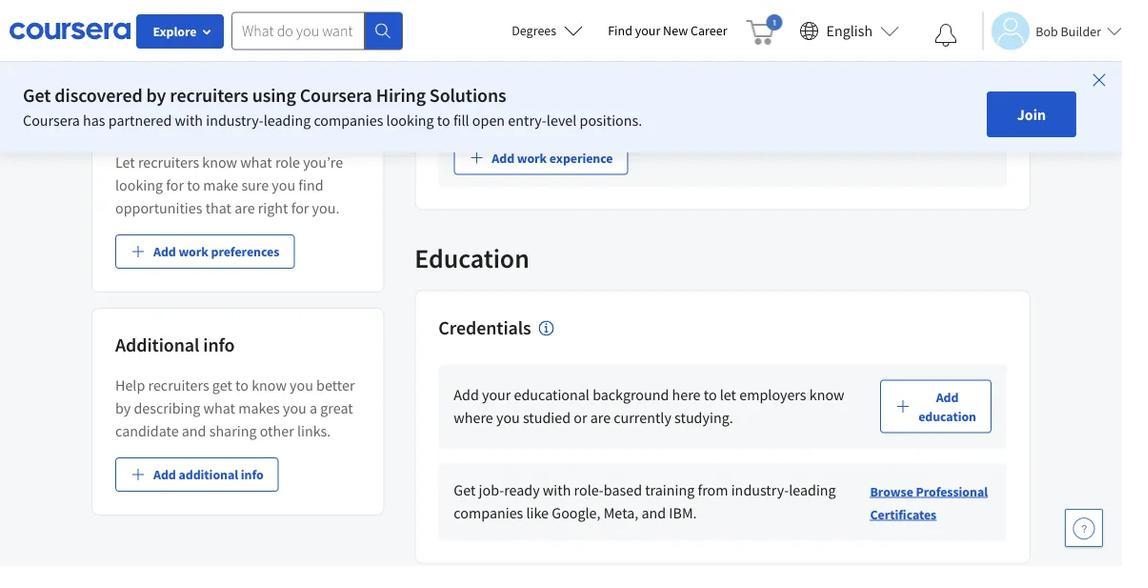 Task type: locate. For each thing, give the bounding box(es) containing it.
info inside button
[[241, 466, 264, 483]]

0 vertical spatial get
[[23, 83, 51, 107]]

1 horizontal spatial are
[[591, 408, 611, 427]]

looking inside let recruiters know what role you're looking for to make sure you find opportunities that are right for you.
[[115, 175, 163, 194]]

0 horizontal spatial and
[[182, 421, 206, 440]]

1 horizontal spatial or
[[574, 408, 588, 427]]

you down role
[[272, 175, 296, 194]]

for down find
[[291, 198, 309, 217]]

your up where
[[482, 385, 511, 405]]

get
[[212, 376, 232, 395]]

or inside add your educational background here to let employers know where you studied or are currently studying.
[[574, 408, 588, 427]]

and inside help recruiters get to know you better by describing what makes you a great candidate and sharing other links.
[[182, 421, 206, 440]]

1 horizontal spatial and
[[642, 504, 666, 523]]

hiring
[[376, 83, 426, 107]]

0 horizontal spatial companies
[[314, 111, 383, 130]]

0 horizontal spatial coursera
[[23, 111, 80, 130]]

0 vertical spatial your
[[635, 22, 661, 39]]

role-
[[574, 481, 604, 500]]

0 horizontal spatial you're
[[303, 152, 343, 172]]

1 vertical spatial get
[[454, 481, 476, 500]]

visibility
[[258, 55, 316, 74]]

0 vertical spatial you're
[[699, 97, 739, 116]]

get inside get discovered by recruiters using coursera hiring solutions coursera has partnered with industry-leading companies looking to fill open entry-level positions.
[[23, 83, 51, 107]]

your right find
[[635, 22, 661, 39]]

currently
[[614, 408, 672, 427]]

1 vertical spatial with
[[543, 481, 571, 500]]

education
[[919, 407, 977, 425]]

know up makes
[[252, 376, 287, 395]]

0 vertical spatial recruiters
[[170, 83, 249, 107]]

by
[[146, 83, 166, 107], [115, 398, 131, 417]]

to inside get discovered by recruiters using coursera hiring solutions coursera has partnered with industry-leading companies looking to fill open entry-level positions.
[[437, 111, 451, 130]]

past
[[514, 97, 541, 116]]

get
[[23, 83, 51, 107], [454, 481, 476, 500]]

to right get
[[235, 376, 249, 395]]

know inside help recruiters get to know you better by describing what makes you a great candidate and sharing other links.
[[252, 376, 287, 395]]

1 horizontal spatial looking
[[387, 111, 434, 130]]

recruiters up 'describing'
[[148, 376, 209, 395]]

and
[[182, 421, 206, 440], [642, 504, 666, 523]]

you're up instead.
[[699, 97, 739, 116]]

0 vertical spatial work
[[544, 97, 576, 116]]

coursera left has
[[23, 111, 80, 130]]

0 vertical spatial are
[[235, 198, 255, 217]]

know right employers
[[810, 385, 845, 405]]

work for preferences
[[179, 243, 209, 260]]

1 horizontal spatial info
[[241, 466, 264, 483]]

out,
[[820, 97, 846, 116]]

1 vertical spatial for
[[291, 198, 309, 217]]

and inside get job-ready with role-based training from industry-leading companies like google, meta, and ibm.
[[642, 504, 666, 523]]

to left fill
[[437, 111, 451, 130]]

based
[[604, 481, 642, 500]]

by up the partnered
[[146, 83, 166, 107]]

1 vertical spatial work
[[517, 149, 547, 167]]

get left discovered
[[23, 83, 51, 107]]

you're inside add your past work experience here. if you're just starting out, you can add internships or volunteer experience instead.
[[699, 97, 739, 116]]

0 vertical spatial with
[[175, 111, 203, 130]]

recruiters for know
[[138, 152, 199, 172]]

info
[[203, 333, 235, 357], [241, 466, 264, 483]]

add for add your educational background here to let employers know where you studied or are currently studying.
[[454, 385, 479, 405]]

0 horizontal spatial are
[[235, 198, 255, 217]]

0 horizontal spatial info
[[203, 333, 235, 357]]

0 horizontal spatial get
[[23, 83, 51, 107]]

your for past
[[482, 97, 511, 116]]

1 vertical spatial by
[[115, 398, 131, 417]]

to left let
[[704, 385, 717, 405]]

add your past work experience here. if you're just starting out, you can add internships or volunteer experience instead.
[[454, 97, 926, 139]]

leading down using
[[264, 111, 311, 130]]

1 vertical spatial experience
[[609, 120, 679, 139]]

add inside add your educational background here to let employers know where you studied or are currently studying.
[[454, 385, 479, 405]]

explore button
[[136, 14, 224, 49]]

recruiters inside let recruiters know what role you're looking for to make sure you find opportunities that are right for you.
[[138, 152, 199, 172]]

with right the partnered
[[175, 111, 203, 130]]

2 horizontal spatial know
[[810, 385, 845, 405]]

0 vertical spatial industry-
[[206, 111, 264, 130]]

0 vertical spatial and
[[182, 421, 206, 440]]

you inside let recruiters know what role you're looking for to make sure you find opportunities that are right for you.
[[272, 175, 296, 194]]

work up volunteer
[[544, 97, 576, 116]]

companies
[[314, 111, 383, 130], [454, 504, 524, 523]]

entry-
[[508, 111, 547, 130]]

0 horizontal spatial by
[[115, 398, 131, 417]]

experience up volunteer
[[579, 97, 649, 116]]

leading left the browse
[[789, 481, 836, 500]]

and down 'describing'
[[182, 421, 206, 440]]

1 vertical spatial leading
[[789, 481, 836, 500]]

for up opportunities
[[166, 175, 184, 194]]

0 horizontal spatial for
[[166, 175, 184, 194]]

certificates
[[871, 506, 937, 523]]

1 horizontal spatial get
[[454, 481, 476, 500]]

add up internships
[[454, 97, 479, 116]]

get inside get job-ready with role-based training from industry-leading companies like google, meta, and ibm.
[[454, 481, 476, 500]]

by inside get discovered by recruiters using coursera hiring solutions coursera has partnered with industry-leading companies looking to fill open entry-level positions.
[[146, 83, 166, 107]]

industry- down using
[[206, 111, 264, 130]]

1 vertical spatial you're
[[303, 152, 343, 172]]

info right the additional
[[241, 466, 264, 483]]

other
[[260, 421, 294, 440]]

1 horizontal spatial companies
[[454, 504, 524, 523]]

that
[[206, 198, 232, 217]]

looking down hiring
[[387, 111, 434, 130]]

to left the make
[[187, 175, 200, 194]]

to inside help recruiters get to know you better by describing what makes you a great candidate and sharing other links.
[[235, 376, 249, 395]]

find
[[608, 22, 633, 39]]

industry-
[[206, 111, 264, 130], [732, 481, 789, 500]]

credentials
[[439, 316, 531, 340]]

0 horizontal spatial know
[[202, 152, 237, 172]]

you're
[[699, 97, 739, 116], [303, 152, 343, 172]]

0 horizontal spatial leading
[[264, 111, 311, 130]]

with inside get discovered by recruiters using coursera hiring solutions coursera has partnered with industry-leading companies looking to fill open entry-level positions.
[[175, 111, 203, 130]]

job-
[[479, 481, 504, 500]]

0 vertical spatial or
[[529, 120, 542, 139]]

partnered
[[108, 111, 172, 130]]

experience down volunteer
[[550, 149, 613, 167]]

history
[[485, 35, 542, 59]]

1 vertical spatial recruiters
[[138, 152, 199, 172]]

1 horizontal spatial with
[[543, 481, 571, 500]]

companies down hiring
[[314, 111, 383, 130]]

educational
[[514, 385, 590, 405]]

1 horizontal spatial leading
[[789, 481, 836, 500]]

add down internships
[[492, 149, 515, 167]]

add inside add your past work experience here. if you're just starting out, you can add internships or volunteer experience instead.
[[454, 97, 479, 116]]

0 horizontal spatial what
[[204, 398, 235, 417]]

a
[[310, 398, 317, 417]]

looking down let at top left
[[115, 175, 163, 194]]

volunteer
[[545, 120, 606, 139]]

2 vertical spatial experience
[[550, 149, 613, 167]]

1 vertical spatial info
[[241, 466, 264, 483]]

1 vertical spatial and
[[642, 504, 666, 523]]

1 horizontal spatial for
[[291, 198, 309, 217]]

your up internships
[[482, 97, 511, 116]]

2 vertical spatial your
[[482, 385, 511, 405]]

your inside add your past work experience here. if you're just starting out, you can add internships or volunteer experience instead.
[[482, 97, 511, 116]]

can
[[875, 97, 898, 116]]

recruiters inside help recruiters get to know you better by describing what makes you a great candidate and sharing other links.
[[148, 376, 209, 395]]

with
[[175, 111, 203, 130], [543, 481, 571, 500]]

0 vertical spatial companies
[[314, 111, 383, 130]]

0 vertical spatial looking
[[387, 111, 434, 130]]

you for can
[[849, 97, 872, 116]]

1 vertical spatial looking
[[115, 175, 163, 194]]

let
[[115, 152, 135, 172]]

add for add work preferences
[[153, 243, 176, 260]]

experience
[[579, 97, 649, 116], [609, 120, 679, 139], [550, 149, 613, 167]]

are inside let recruiters know what role you're looking for to make sure you find opportunities that are right for you.
[[235, 198, 255, 217]]

coursera
[[300, 83, 373, 107], [23, 111, 80, 130]]

recruiters right let at top left
[[138, 152, 199, 172]]

find your new career link
[[599, 19, 737, 43]]

work
[[439, 35, 481, 59]]

you're inside let recruiters know what role you're looking for to make sure you find opportunities that are right for you.
[[303, 152, 343, 172]]

coursera down the visibility
[[300, 83, 373, 107]]

add for add additional info
[[153, 466, 176, 483]]

degrees button
[[497, 10, 599, 51]]

what
[[240, 152, 272, 172], [204, 398, 235, 417]]

1 vertical spatial are
[[591, 408, 611, 427]]

work for experience
[[517, 149, 547, 167]]

degrees
[[512, 22, 557, 39]]

has
[[83, 111, 105, 130]]

1 vertical spatial industry-
[[732, 481, 789, 500]]

your
[[635, 22, 661, 39], [482, 97, 511, 116], [482, 385, 511, 405]]

0 vertical spatial leading
[[264, 111, 311, 130]]

recruiters for get
[[148, 376, 209, 395]]

2 vertical spatial recruiters
[[148, 376, 209, 395]]

additional
[[179, 466, 238, 483]]

or right studied
[[574, 408, 588, 427]]

leading inside get job-ready with role-based training from industry-leading companies like google, meta, and ibm.
[[789, 481, 836, 500]]

bob builder
[[1036, 22, 1102, 40]]

you inside add your past work experience here. if you're just starting out, you can add internships or volunteer experience instead.
[[849, 97, 872, 116]]

know inside let recruiters know what role you're looking for to make sure you find opportunities that are right for you.
[[202, 152, 237, 172]]

work down entry-
[[517, 149, 547, 167]]

leading inside get discovered by recruiters using coursera hiring solutions coursera has partnered with industry-leading companies looking to fill open entry-level positions.
[[264, 111, 311, 130]]

add up where
[[454, 385, 479, 405]]

add inside 'button'
[[492, 149, 515, 167]]

by down help
[[115, 398, 131, 417]]

you're up find
[[303, 152, 343, 172]]

0 horizontal spatial industry-
[[206, 111, 264, 130]]

are down sure on the left of page
[[235, 198, 255, 217]]

0 horizontal spatial looking
[[115, 175, 163, 194]]

you left a
[[283, 398, 307, 417]]

you right where
[[497, 408, 520, 427]]

with up google,
[[543, 481, 571, 500]]

0 vertical spatial what
[[240, 152, 272, 172]]

None search field
[[232, 12, 403, 50]]

what down get
[[204, 398, 235, 417]]

1 vertical spatial or
[[574, 408, 588, 427]]

your inside add your educational background here to let employers know where you studied or are currently studying.
[[482, 385, 511, 405]]

0 vertical spatial by
[[146, 83, 166, 107]]

info up get
[[203, 333, 235, 357]]

here
[[672, 385, 701, 405]]

1 vertical spatial companies
[[454, 504, 524, 523]]

companies inside get job-ready with role-based training from industry-leading companies like google, meta, and ibm.
[[454, 504, 524, 523]]

studied
[[523, 408, 571, 427]]

know
[[202, 152, 237, 172], [252, 376, 287, 395], [810, 385, 845, 405]]

to
[[437, 111, 451, 130], [187, 175, 200, 194], [235, 376, 249, 395], [704, 385, 717, 405]]

are down background
[[591, 408, 611, 427]]

get left the job- at the bottom of the page
[[454, 481, 476, 500]]

2 vertical spatial work
[[179, 243, 209, 260]]

1 horizontal spatial what
[[240, 152, 272, 172]]

update profile visibility
[[160, 55, 316, 74]]

are
[[235, 198, 255, 217], [591, 408, 611, 427]]

leading
[[264, 111, 311, 130], [789, 481, 836, 500]]

add
[[454, 97, 479, 116], [492, 149, 515, 167], [153, 243, 176, 260], [454, 385, 479, 405], [937, 388, 959, 405], [153, 466, 176, 483]]

work inside the add work experience 'button'
[[517, 149, 547, 167]]

or down past
[[529, 120, 542, 139]]

0 horizontal spatial with
[[175, 111, 203, 130]]

and down training
[[642, 504, 666, 523]]

1 horizontal spatial coursera
[[300, 83, 373, 107]]

or
[[529, 120, 542, 139], [574, 408, 588, 427]]

1 horizontal spatial industry-
[[732, 481, 789, 500]]

experience down here. at the top of the page
[[609, 120, 679, 139]]

add inside add education
[[937, 388, 959, 405]]

work inside add work preferences button
[[179, 243, 209, 260]]

1 horizontal spatial by
[[146, 83, 166, 107]]

industry- right 'from'
[[732, 481, 789, 500]]

get discovered by recruiters using coursera hiring solutions coursera has partnered with industry-leading companies looking to fill open entry-level positions.
[[23, 83, 643, 130]]

new
[[663, 22, 688, 39]]

know up the make
[[202, 152, 237, 172]]

1 vertical spatial your
[[482, 97, 511, 116]]

starting
[[768, 97, 817, 116]]

1 horizontal spatial you're
[[699, 97, 739, 116]]

recruiters down profile
[[170, 83, 249, 107]]

0 horizontal spatial or
[[529, 120, 542, 139]]

work down the "that"
[[179, 243, 209, 260]]

add up education
[[937, 388, 959, 405]]

information about credentials section image
[[539, 321, 554, 336]]

what up sure on the left of page
[[240, 152, 272, 172]]

1 vertical spatial what
[[204, 398, 235, 417]]

1 horizontal spatial know
[[252, 376, 287, 395]]

you left "can"
[[849, 97, 872, 116]]

great
[[320, 398, 353, 417]]

join button
[[987, 91, 1077, 137]]

using
[[252, 83, 296, 107]]

add left the additional
[[153, 466, 176, 483]]

open
[[473, 111, 505, 130]]

add down opportunities
[[153, 243, 176, 260]]

companies down the job- at the bottom of the page
[[454, 504, 524, 523]]



Task type: vqa. For each thing, say whether or not it's contained in the screenshot.
looking
yes



Task type: describe. For each thing, give the bounding box(es) containing it.
english button
[[793, 0, 908, 62]]

what inside let recruiters know what role you're looking for to make sure you find opportunities that are right for you.
[[240, 152, 272, 172]]

find your new career
[[608, 22, 728, 39]]

you for a
[[283, 398, 307, 417]]

if
[[687, 97, 696, 116]]

career
[[691, 22, 728, 39]]

here.
[[652, 97, 684, 116]]

get job-ready with role-based training from industry-leading companies like google, meta, and ibm.
[[454, 481, 836, 523]]

help
[[115, 376, 145, 395]]

0 vertical spatial experience
[[579, 97, 649, 116]]

coursera image
[[10, 15, 131, 46]]

browse professional certificates
[[871, 483, 988, 523]]

work inside add your past work experience here. if you're just starting out, you can add internships or volunteer experience instead.
[[544, 97, 576, 116]]

you inside add your educational background here to let employers know where you studied or are currently studying.
[[497, 408, 520, 427]]

add for add work experience
[[492, 149, 515, 167]]

like
[[527, 504, 549, 523]]

with inside get job-ready with role-based training from industry-leading companies like google, meta, and ibm.
[[543, 481, 571, 500]]

to inside let recruiters know what role you're looking for to make sure you find opportunities that are right for you.
[[187, 175, 200, 194]]

background
[[593, 385, 669, 405]]

english
[[827, 21, 873, 41]]

education
[[415, 241, 530, 275]]

your for educational
[[482, 385, 511, 405]]

instead.
[[682, 120, 732, 139]]

explore
[[153, 23, 197, 40]]

add additional info
[[153, 466, 264, 483]]

add
[[901, 97, 926, 116]]

training
[[645, 481, 695, 500]]

links.
[[297, 421, 331, 440]]

add education button
[[881, 380, 992, 433]]

bob
[[1036, 22, 1059, 40]]

level
[[547, 111, 577, 130]]

internships
[[454, 120, 526, 139]]

show notifications image
[[935, 24, 958, 47]]

companies inside get discovered by recruiters using coursera hiring solutions coursera has partnered with industry-leading companies looking to fill open entry-level positions.
[[314, 111, 383, 130]]

studying.
[[675, 408, 734, 427]]

professional
[[916, 483, 988, 500]]

industry- inside get job-ready with role-based training from industry-leading companies like google, meta, and ibm.
[[732, 481, 789, 500]]

1 vertical spatial coursera
[[23, 111, 80, 130]]

What do you want to learn? text field
[[232, 12, 365, 50]]

solutions
[[430, 83, 507, 107]]

bob builder button
[[983, 12, 1123, 50]]

add work experience button
[[454, 141, 629, 175]]

where
[[454, 408, 493, 427]]

update profile visibility button
[[145, 42, 331, 88]]

browse professional certificates link
[[871, 483, 988, 523]]

discovered
[[55, 83, 143, 107]]

industry- inside get discovered by recruiters using coursera hiring solutions coursera has partnered with industry-leading companies looking to fill open entry-level positions.
[[206, 111, 264, 130]]

google,
[[552, 504, 601, 523]]

add additional info button
[[115, 457, 279, 492]]

work history
[[439, 35, 542, 59]]

describing
[[134, 398, 200, 417]]

let recruiters know what role you're looking for to make sure you find opportunities that are right for you.
[[115, 152, 343, 217]]

make
[[203, 175, 238, 194]]

add for add your past work experience here. if you're just starting out, you can add internships or volunteer experience instead.
[[454, 97, 479, 116]]

0 vertical spatial coursera
[[300, 83, 373, 107]]

meta,
[[604, 504, 639, 523]]

find
[[299, 175, 324, 194]]

your for new
[[635, 22, 661, 39]]

add for add education
[[937, 388, 959, 405]]

are inside add your educational background here to let employers know where you studied or are currently studying.
[[591, 408, 611, 427]]

profile
[[211, 55, 255, 74]]

makes
[[238, 398, 280, 417]]

get for job-
[[454, 481, 476, 500]]

from
[[698, 481, 729, 500]]

you for find
[[272, 175, 296, 194]]

add work preferences
[[153, 243, 279, 260]]

role
[[275, 152, 300, 172]]

0 vertical spatial info
[[203, 333, 235, 357]]

know inside add your educational background here to let employers know where you studied or are currently studying.
[[810, 385, 845, 405]]

add your educational background here to let employers know where you studied or are currently studying.
[[454, 385, 845, 427]]

employers
[[740, 385, 807, 405]]

experience inside 'button'
[[550, 149, 613, 167]]

opportunities
[[115, 198, 202, 217]]

preferences
[[211, 243, 279, 260]]

better
[[317, 376, 355, 395]]

update
[[160, 55, 208, 74]]

help center image
[[1073, 517, 1096, 539]]

you.
[[312, 198, 340, 217]]

positions.
[[580, 111, 643, 130]]

ready
[[504, 481, 540, 500]]

let
[[720, 385, 737, 405]]

add work preferences button
[[115, 234, 295, 269]]

what inside help recruiters get to know you better by describing what makes you a great candidate and sharing other links.
[[204, 398, 235, 417]]

0 vertical spatial for
[[166, 175, 184, 194]]

browse
[[871, 483, 914, 500]]

candidate
[[115, 421, 179, 440]]

sharing
[[209, 421, 257, 440]]

builder
[[1061, 22, 1102, 40]]

help recruiters get to know you better by describing what makes you a great candidate and sharing other links.
[[115, 376, 355, 440]]

join
[[1018, 105, 1046, 124]]

looking inside get discovered by recruiters using coursera hiring solutions coursera has partnered with industry-leading companies looking to fill open entry-level positions.
[[387, 111, 434, 130]]

additional info
[[115, 333, 235, 357]]

right
[[258, 198, 288, 217]]

add education
[[919, 388, 977, 425]]

get for discovered
[[23, 83, 51, 107]]

or inside add your past work experience here. if you're just starting out, you can add internships or volunteer experience instead.
[[529, 120, 542, 139]]

add work experience
[[492, 149, 613, 167]]

fill
[[454, 111, 470, 130]]

you up a
[[290, 376, 313, 395]]

recruiters inside get discovered by recruiters using coursera hiring solutions coursera has partnered with industry-leading companies looking to fill open entry-level positions.
[[170, 83, 249, 107]]

to inside add your educational background here to let employers know where you studied or are currently studying.
[[704, 385, 717, 405]]

by inside help recruiters get to know you better by describing what makes you a great candidate and sharing other links.
[[115, 398, 131, 417]]

shopping cart: 1 item image
[[747, 14, 783, 45]]



